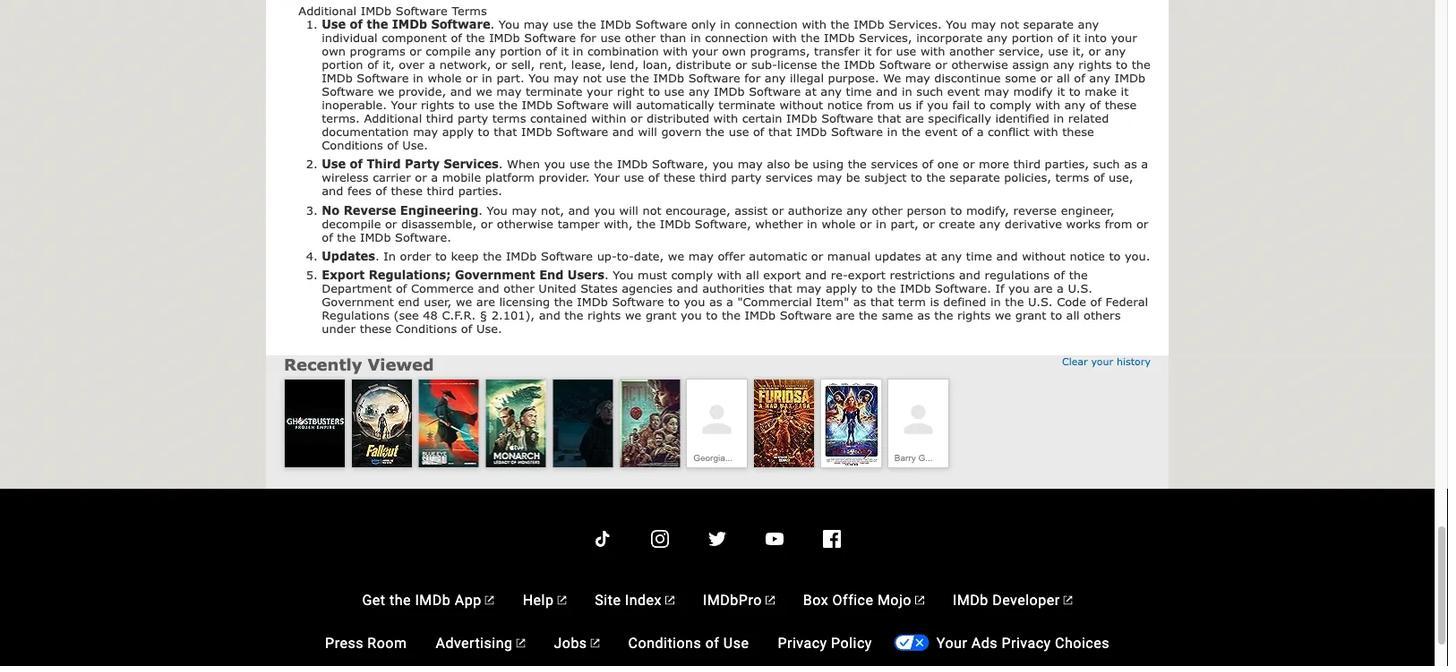 Task type: describe. For each thing, give the bounding box(es) containing it.
a right "use,"
[[1141, 157, 1148, 171]]

that up "also"
[[768, 124, 792, 138]]

updates . in order to keep the imdb software up-to-date, we may offer automatic or manual updates at any time and without notice to you.
[[322, 249, 1150, 263]]

index
[[625, 591, 662, 608]]

to down network,
[[458, 97, 470, 111]]

software up end
[[541, 249, 593, 263]]

office
[[832, 591, 874, 608]]

provider.
[[539, 170, 590, 184]]

end
[[539, 268, 564, 282]]

such inside . when you use the imdb software, you may also be using the services of one or more third parties, such as a wireless carrier or a mobile platform provider. your use of these third party services may be subject to the separate policies, terms of use, and fees of these third parties.
[[1093, 157, 1120, 171]]

software. inside . you must comply with all export and re-export restrictions and regulations of the department of commerce and other united states agencies and authorities that may apply to the imdb software. if you are a u.s. government end user, we are licensing the imdb software to you as a "commercial item" as that term is defined in the u.s. code of federal regulations (see 48 c.f.r. § 2.101), and the rights we grant you to the imdb software are the same as the rights we grant to all others under these conditions of use.
[[935, 281, 991, 295]]

or right some
[[1040, 71, 1052, 85]]

of right modify
[[1090, 97, 1101, 111]]

lease,
[[571, 57, 606, 71]]

facebook image
[[821, 528, 843, 550]]

a left "commercial
[[726, 295, 733, 309]]

use up . when you use the imdb software, you may also be using the services of one or more third parties, such as a wireless carrier or a mobile platform provider. your use of these third party services may be subject to the separate policies, terms of use, and fees of these third parties.
[[729, 124, 749, 138]]

parties,
[[1045, 157, 1089, 171]]

individual
[[322, 30, 378, 44]]

of up programs
[[350, 17, 363, 31]]

rights right is
[[957, 308, 991, 322]]

0 vertical spatial will
[[613, 97, 632, 111]]

it right the make at the right of page
[[1121, 84, 1129, 98]]

clear your history link
[[1062, 355, 1151, 367]]

using
[[812, 157, 844, 171]]

use right service,
[[1048, 44, 1068, 58]]

1 horizontal spatial terminate
[[718, 97, 775, 111]]

we down if
[[995, 308, 1011, 322]]

comply inside ".  you may use the imdb software only in connection with the imdb services. you may not separate any individual component of the imdb software for use other than in connection with the imdb services, incorporate any portion of it into your own programs or compile any portion of it in combination with your own programs, transfer it for use with another service, use it, or any portion of it, over a network, or sell, rent, lease, lend, loan, distribute or sub-license the imdb software or otherwise assign any rights to the imdb software in whole or in part. you may not use the imdb software for any illegal purpose.  we may discontinue some or all of any imdb software we provide, and we may terminate your right to use any imdb software at any time and in such event may modify it to make it inoperable.  your rights to use the imdb software will automatically terminate without notice from us if you fail to comply with any of these terms.  additional third party terms contained within or distributed with certain imdb software that are specifically identified in related documentation may apply to that imdb software and will govern the use of that imdb software in the event of a conflict with these conditions of use."
[[990, 97, 1031, 111]]

may up party at the left top of the page
[[413, 124, 438, 138]]

rights down "over"
[[421, 97, 454, 111]]

youtube image
[[764, 528, 785, 550]]

clear your history
[[1062, 355, 1151, 367]]

1 horizontal spatial services
[[871, 157, 918, 171]]

re-
[[831, 268, 848, 282]]

2 grant from the left
[[1015, 308, 1046, 322]]

other inside .  you may not, and you will not encourage, assist or authorize any other person to modify, reverse engineer, decompile or disassemble, or otherwise tamper with, the imdb software, whether in whole or in part, or create any derivative works from or of the imdb software.
[[872, 203, 903, 217]]

leo - viewed 14 minutes ago image
[[620, 380, 680, 467]]

mobile
[[442, 170, 481, 184]]

programs
[[350, 44, 405, 58]]

not inside .  you may not, and you will not encourage, assist or authorize any other person to modify, reverse engineer, decompile or disassemble, or otherwise tamper with, the imdb software, whether in whole or in part, or create any derivative works from or of the imdb software.
[[642, 203, 661, 217]]

may down the sell,
[[496, 84, 522, 98]]

or right the carrier
[[415, 170, 427, 184]]

press
[[325, 634, 363, 651]]

additional imdb software terms
[[298, 4, 487, 18]]

recently
[[284, 354, 362, 374]]

term
[[898, 295, 926, 309]]

0 vertical spatial additional
[[298, 4, 356, 18]]

software down the sub-
[[749, 84, 801, 98]]

conditions inside . you must comply with all export and re-export restrictions and regulations of the department of commerce and other united states agencies and authorities that may apply to the imdb software. if you are a u.s. government end user, we are licensing the imdb software to you as a "commercial item" as that term is defined in the u.s. code of federal regulations (see 48 c.f.r. § 2.101), and the rights we grant you to the imdb software are the same as the rights we grant to all others under these conditions of use.
[[396, 321, 457, 335]]

to left authorities on the top of page
[[668, 295, 680, 309]]

such inside ".  you may use the imdb software only in connection with the imdb services. you may not separate any individual component of the imdb software for use other than in connection with the imdb services, incorporate any portion of it into your own programs or compile any portion of it in combination with your own programs, transfer it for use with another service, use it, or any portion of it, over a network, or sell, rent, lease, lend, loan, distribute or sub-license the imdb software or otherwise assign any rights to the imdb software in whole or in part. you may not use the imdb software for any illegal purpose.  we may discontinue some or all of any imdb software we provide, and we may terminate your right to use any imdb software at any time and in such event may modify it to make it inoperable.  your rights to use the imdb software will automatically terminate without notice from us if you fail to comply with any of these terms.  additional third party terms contained within or distributed with certain imdb software that are specifically identified in related documentation may apply to that imdb software and will govern the use of that imdb software in the event of a conflict with these conditions of use."
[[916, 84, 943, 98]]

provide,
[[398, 84, 446, 98]]

use down combination
[[606, 71, 626, 85]]

1 horizontal spatial government
[[455, 268, 535, 282]]

whole inside .  you may not, and you will not encourage, assist or authorize any other person to modify, reverse engineer, decompile or disassemble, or otherwise tamper with, the imdb software, whether in whole or in part, or create any derivative works from or of the imdb software.
[[822, 216, 856, 230]]

to left the make at the right of page
[[1069, 84, 1081, 98]]

imdb inside . when you use the imdb software, you may also be using the services of one or more third parties, such as a wireless carrier or a mobile platform provider. your use of these third party services may be subject to the separate policies, terms of use, and fees of these third parties.
[[617, 157, 648, 171]]

press room
[[325, 634, 407, 651]]

third up encourage,
[[699, 170, 727, 184]]

help
[[523, 591, 554, 608]]

0 horizontal spatial terminate
[[526, 84, 583, 98]]

policies,
[[1004, 170, 1051, 184]]

that left term
[[870, 295, 894, 309]]

terms.
[[322, 111, 360, 125]]

use for .  you may use the imdb software only in connection with the imdb services. you may not separate any individual component of the imdb software for use other than in connection with the imdb services, incorporate any portion of it into your own programs or compile any portion of it in combination with your own programs, transfer it for use with another service, use it, or any portion of it, over a network, or sell, rent, lease, lend, loan, distribute or sub-license the imdb software or otherwise assign any rights to the imdb software in whole or in part. you may not use the imdb software for any illegal purpose.  we may discontinue some or all of any imdb software we provide, and we may terminate your right to use any imdb software at any time and in such event may modify it to make it inoperable.  your rights to use the imdb software will automatically terminate without notice from us if you fail to comply with any of these terms.  additional third party terms contained within or distributed with certain imdb software that are specifically identified in related documentation may apply to that imdb software and will govern the use of that imdb software in the event of a conflict with these conditions of use.
[[322, 17, 346, 31]]

with left "certain"
[[713, 111, 738, 125]]

licensing
[[499, 295, 550, 309]]

software, inside .  you may not, and you will not encourage, assist or authorize any other person to modify, reverse engineer, decompile or disassemble, or otherwise tamper with, the imdb software, whether in whole or in part, or create any derivative works from or of the imdb software.
[[695, 216, 751, 230]]

§
[[480, 308, 487, 322]]

as inside . when you use the imdb software, you may also be using the services of one or more third parties, such as a wireless carrier or a mobile platform provider. your use of these third party services may be subject to the separate policies, terms of use, and fees of these third parties.
[[1124, 157, 1137, 171]]

apply inside ".  you may use the imdb software only in connection with the imdb services. you may not separate any individual component of the imdb software for use other than in connection with the imdb services, incorporate any portion of it into your own programs or compile any portion of it in combination with your own programs, transfer it for use with another service, use it, or any portion of it, over a network, or sell, rent, lease, lend, loan, distribute or sub-license the imdb software or otherwise assign any rights to the imdb software in whole or in part. you may not use the imdb software for any illegal purpose.  we may discontinue some or all of any imdb software we provide, and we may terminate your right to use any imdb software at any time and in such event may modify it to make it inoperable.  your rights to use the imdb software will automatically terminate without notice from us if you fail to comply with any of these terms.  additional third party terms contained within or distributed with certain imdb software that are specifically identified in related documentation may apply to that imdb software and will govern the use of that imdb software in the event of a conflict with these conditions of use."
[[442, 124, 474, 138]]

0 horizontal spatial be
[[794, 157, 808, 171]]

incorporate
[[916, 30, 982, 44]]

launch inline image for imdbpro
[[765, 596, 774, 605]]

2 horizontal spatial not
[[1000, 17, 1019, 31]]

inoperable.
[[322, 97, 387, 111]]

are down re-
[[836, 308, 855, 322]]

parallels and interiors - viewed 11 minutes ago image
[[553, 380, 613, 467]]

to down authorities on the top of page
[[706, 308, 718, 322]]

discontinue
[[934, 71, 1001, 85]]

choices
[[1055, 634, 1109, 651]]

to left you.
[[1109, 249, 1121, 263]]

1 horizontal spatial u.s.
[[1068, 281, 1093, 295]]

or down compile
[[466, 71, 478, 85]]

agencies
[[622, 281, 673, 295]]

may up another on the right top
[[971, 17, 996, 31]]

or up you.
[[1136, 216, 1148, 230]]

must
[[638, 268, 667, 282]]

under
[[322, 321, 356, 335]]

third inside ".  you may use the imdb software only in connection with the imdb services. you may not separate any individual component of the imdb software for use other than in connection with the imdb services, incorporate any portion of it into your own programs or compile any portion of it in combination with your own programs, transfer it for use with another service, use it, or any portion of it, over a network, or sell, rent, lease, lend, loan, distribute or sub-license the imdb software or otherwise assign any rights to the imdb software in whole or in part. you may not use the imdb software for any illegal purpose.  we may discontinue some or all of any imdb software we provide, and we may terminate your right to use any imdb software at any time and in such event may modify it to make it inoperable.  your rights to use the imdb software will automatically terminate without notice from us if you fail to comply with any of these terms.  additional third party terms contained within or distributed with certain imdb software that are specifically identified in related documentation may apply to that imdb software and will govern the use of that imdb software in the event of a conflict with these conditions of use."
[[426, 111, 453, 125]]

georgia nottage - viewed 19 minutes ago image
[[695, 397, 739, 441]]

as down offer
[[709, 295, 722, 309]]

additional inside ".  you may use the imdb software only in connection with the imdb services. you may not separate any individual component of the imdb software for use other than in connection with the imdb services, incorporate any portion of it into your own programs or compile any portion of it in combination with your own programs, transfer it for use with another service, use it, or any portion of it, over a network, or sell, rent, lease, lend, loan, distribute or sub-license the imdb software or otherwise assign any rights to the imdb software in whole or in part. you may not use the imdb software for any illegal purpose.  we may discontinue some or all of any imdb software we provide, and we may terminate your right to use any imdb software at any time and in such event may modify it to make it inoperable.  your rights to use the imdb software will automatically terminate without notice from us if you fail to comply with any of these terms.  additional third party terms contained within or distributed with certain imdb software that are specifically identified in related documentation may apply to that imdb software and will govern the use of that imdb software in the event of a conflict with these conditions of use."
[[364, 111, 422, 125]]

press room button
[[318, 625, 414, 661]]

or down right
[[630, 111, 643, 125]]

of inside button
[[705, 634, 719, 651]]

use. inside . you must comply with all export and re-export restrictions and regulations of the department of commerce and other united states agencies and authorities that may apply to the imdb software. if you are a u.s. government end user, we are licensing the imdb software to you as a "commercial item" as that term is defined in the u.s. code of federal regulations (see 48 c.f.r. § 2.101), and the rights we grant you to the imdb software are the same as the rights we grant to all others under these conditions of use.
[[476, 321, 502, 335]]

in left "part,"
[[876, 216, 886, 230]]

export regulations; government end users
[[322, 268, 604, 282]]

license
[[777, 57, 817, 71]]

a right "over"
[[428, 57, 435, 71]]

your up within
[[587, 84, 613, 98]]

separate inside ".  you may use the imdb software only in connection with the imdb services. you may not separate any individual component of the imdb software for use other than in connection with the imdb services, incorporate any portion of it into your own programs or compile any portion of it in combination with your own programs, transfer it for use with another service, use it, or any portion of it, over a network, or sell, rent, lease, lend, loan, distribute or sub-license the imdb software or otherwise assign any rights to the imdb software in whole or in part. you may not use the imdb software for any illegal purpose.  we may discontinue some or all of any imdb software we provide, and we may terminate your right to use any imdb software at any time and in such event may modify it to make it inoperable.  your rights to use the imdb software will automatically terminate without notice from us if you fail to comply with any of these terms.  additional third party terms contained within or distributed with certain imdb software that are specifically identified in related documentation may apply to that imdb software and will govern the use of that imdb software in the event of a conflict with these conditions of use."
[[1023, 17, 1074, 31]]

imdb developer
[[953, 591, 1060, 608]]

connection up the sub-
[[705, 30, 768, 44]]

commerce
[[411, 281, 474, 295]]

it left into
[[1073, 30, 1080, 44]]

in right only at the left of the page
[[720, 17, 731, 31]]

use of the imdb software
[[322, 17, 490, 31]]

box
[[803, 591, 828, 608]]

your ads privacy choices
[[937, 634, 1109, 651]]

of up third
[[387, 138, 398, 151]]

user,
[[424, 295, 452, 309]]

may left offer
[[688, 249, 714, 263]]

third right more
[[1013, 157, 1041, 171]]

48
[[423, 308, 438, 322]]

your right into
[[1111, 30, 1137, 44]]

as right item"
[[853, 295, 866, 309]]

1 vertical spatial event
[[925, 124, 957, 138]]

transfer
[[814, 44, 860, 58]]

2 export from the left
[[848, 268, 886, 282]]

software down must
[[612, 295, 664, 309]]

your inside your ads privacy choices button
[[937, 634, 967, 651]]

use up rent,
[[553, 17, 573, 31]]

fail
[[952, 97, 970, 111]]

we left the §
[[456, 295, 472, 309]]

room
[[367, 634, 407, 651]]

in left related
[[1053, 111, 1064, 125]]

to left keep
[[435, 249, 447, 263]]

engineer,
[[1061, 203, 1114, 217]]

software, inside . when you use the imdb software, you may also be using the services of one or more third parties, such as a wireless carrier or a mobile platform provider. your use of these third party services may be subject to the separate policies, terms of use, and fees of these third parties.
[[652, 157, 708, 171]]

with up license
[[772, 30, 797, 44]]

united
[[539, 281, 576, 295]]

software down "lease,"
[[557, 97, 609, 111]]

that up when
[[494, 124, 517, 138]]

furiosa - viewed 20 minutes ago image
[[754, 380, 814, 467]]

no reverse engineering
[[322, 203, 478, 217]]

in left if
[[902, 84, 912, 98]]

barry gibbs - viewed 3 weeks ago image
[[896, 397, 940, 441]]

privacy policy button
[[770, 625, 879, 661]]

you for .  you may use the imdb software only in connection with the imdb services. you may not separate any individual component of the imdb software for use other than in connection with the imdb services, incorporate any portion of it into your own programs or compile any portion of it in combination with your own programs, transfer it for use with another service, use it, or any portion of it, over a network, or sell, rent, lease, lend, loan, distribute or sub-license the imdb software or otherwise assign any rights to the imdb software in whole or in part. you may not use the imdb software for any illegal purpose.  we may discontinue some or all of any imdb software we provide, and we may terminate your right to use any imdb software at any time and in such event may modify it to make it inoperable.  your rights to use the imdb software will automatically terminate without notice from us if you fail to comply with any of these terms.  additional third party terms contained within or distributed with certain imdb software that are specifically identified in related documentation may apply to that imdb software and will govern the use of that imdb software in the event of a conflict with these conditions of use.
[[499, 17, 520, 31]]

launch inline image for imdb developer
[[1063, 596, 1072, 605]]

as right same
[[917, 308, 930, 322]]

platform
[[485, 170, 535, 184]]

otherwise inside .  you may not, and you will not encourage, assist or authorize any other person to modify, reverse engineer, decompile or disassemble, or otherwise tamper with, the imdb software, whether in whole or in part, or create any derivative works from or of the imdb software.
[[497, 216, 554, 230]]

in right rent,
[[573, 44, 583, 58]]

that left if
[[877, 111, 901, 125]]

your inside . when you use the imdb software, you may also be using the services of one or more third parties, such as a wireless carrier or a mobile platform provider. your use of these third party services may be subject to the separate policies, terms of use, and fees of these third parties.
[[594, 170, 620, 184]]

. for use of the imdb software
[[490, 17, 495, 31]]

reverse
[[1013, 203, 1057, 217]]

we left part.
[[476, 84, 492, 98]]

in right whether
[[807, 216, 817, 230]]

terms inside . when you use the imdb software, you may also be using the services of one or more third parties, such as a wireless carrier or a mobile platform provider. your use of these third party services may be subject to the separate policies, terms of use, and fees of these third parties.
[[1055, 170, 1089, 184]]

advertising
[[436, 634, 513, 651]]

or down parties.
[[481, 216, 493, 230]]

software up compile
[[431, 17, 490, 31]]

programs,
[[750, 44, 810, 58]]

0 vertical spatial event
[[947, 84, 980, 98]]

these inside . you must comply with all export and re-export restrictions and regulations of the department of commerce and other united states agencies and authorities that may apply to the imdb software. if you are a u.s. government end user, we are licensing the imdb software to you as a "commercial item" as that term is defined in the u.s. code of federal regulations (see 48 c.f.r. § 2.101), and the rights we grant you to the imdb software are the same as the rights we grant to all others under these conditions of use.
[[360, 321, 392, 335]]

tiktok image
[[592, 528, 613, 550]]

or right one
[[963, 157, 975, 171]]

. for no reverse engineering
[[478, 203, 483, 217]]

conditions of use
[[628, 634, 749, 651]]

2.101),
[[491, 308, 535, 322]]

lend,
[[610, 57, 639, 71]]

or down incorporate
[[935, 57, 947, 71]]

it right modify
[[1057, 84, 1065, 98]]

help button
[[515, 582, 573, 618]]

loan,
[[643, 57, 672, 71]]

of up the code
[[1054, 268, 1065, 282]]

1 horizontal spatial for
[[744, 71, 761, 85]]

c.f.r.
[[442, 308, 476, 322]]

distribute
[[676, 57, 731, 71]]

software up component
[[396, 4, 448, 18]]

with,
[[604, 216, 633, 230]]

1 vertical spatial all
[[746, 268, 759, 282]]

1 horizontal spatial at
[[925, 249, 937, 263]]

also
[[767, 157, 790, 171]]

of left "use,"
[[1093, 170, 1104, 184]]

a left conflict
[[977, 124, 984, 138]]

software down programs
[[357, 71, 409, 85]]

the inside button
[[390, 591, 411, 608]]

in left part.
[[482, 71, 492, 85]]

software up 'loan,'
[[635, 17, 687, 31]]

third
[[367, 157, 401, 171]]

order
[[400, 249, 431, 263]]

illegal
[[790, 71, 824, 85]]

all inside ".  you may use the imdb software only in connection with the imdb services. you may not separate any individual component of the imdb software for use other than in connection with the imdb services, incorporate any portion of it into your own programs or compile any portion of it in combination with your own programs, transfer it for use with another service, use it, or any portion of it, over a network, or sell, rent, lease, lend, loan, distribute or sub-license the imdb software or otherwise assign any rights to the imdb software in whole or in part. you may not use the imdb software for any illegal purpose.  we may discontinue some or all of any imdb software we provide, and we may terminate your right to use any imdb software at any time and in such event may modify it to make it inoperable.  your rights to use the imdb software will automatically terminate without notice from us if you fail to comply with any of these terms.  additional third party terms contained within or distributed with certain imdb software that are specifically identified in related documentation may apply to that imdb software and will govern the use of that imdb software in the event of a conflict with these conditions of use."
[[1056, 71, 1070, 85]]

tamper
[[558, 216, 600, 230]]

are right c.f.r.
[[476, 295, 495, 309]]

of up . when you use the imdb software, you may also be using the services of one or more third parties, such as a wireless carrier or a mobile platform provider. your use of these third party services may be subject to the separate policies, terms of use, and fees of these third parties.
[[753, 124, 764, 138]]

. left 'in'
[[375, 249, 379, 263]]

date,
[[634, 249, 664, 263]]

govern
[[661, 124, 702, 138]]

launch inline image for advertising
[[516, 639, 525, 648]]

to left others
[[1050, 308, 1062, 322]]

.  you may not, and you will not encourage, assist or authorize any other person to modify, reverse engineer, decompile or disassemble, or otherwise tamper with, the imdb software, whether in whole or in part, or create any derivative works from or of the imdb software.
[[322, 203, 1148, 243]]

(see
[[394, 308, 419, 322]]

"commercial
[[737, 295, 812, 309]]

service,
[[999, 44, 1044, 58]]

we right date,
[[668, 249, 684, 263]]

are inside ".  you may use the imdb software only in connection with the imdb services. you may not separate any individual component of the imdb software for use other than in connection with the imdb services, incorporate any portion of it into your own programs or compile any portion of it in combination with your own programs, transfer it for use with another service, use it, or any portion of it, over a network, or sell, rent, lease, lend, loan, distribute or sub-license the imdb software or otherwise assign any rights to the imdb software in whole or in part. you may not use the imdb software for any illegal purpose.  we may discontinue some or all of any imdb software we provide, and we may terminate your right to use any imdb software at any time and in such event may modify it to make it inoperable.  your rights to use the imdb software will automatically terminate without notice from us if you fail to comply with any of these terms.  additional third party terms contained within or distributed with certain imdb software that are specifically identified in related documentation may apply to that imdb software and will govern the use of that imdb software in the event of a conflict with these conditions of use."
[[905, 111, 924, 125]]

separate inside . when you use the imdb software, you may also be using the services of one or more third parties, such as a wireless carrier or a mobile platform provider. your use of these third party services may be subject to the separate policies, terms of use, and fees of these third parties.
[[949, 170, 1000, 184]]

your inside ".  you may use the imdb software only in connection with the imdb services. you may not separate any individual component of the imdb software for use other than in connection with the imdb services, incorporate any portion of it into your own programs or compile any portion of it in combination with your own programs, transfer it for use with another service, use it, or any portion of it, over a network, or sell, rent, lease, lend, loan, distribute or sub-license the imdb software or otherwise assign any rights to the imdb software in whole or in part. you may not use the imdb software for any illegal purpose.  we may discontinue some or all of any imdb software we provide, and we may terminate your right to use any imdb software at any time and in such event may modify it to make it inoperable.  your rights to use the imdb software will automatically terminate without notice from us if you fail to comply with any of these terms.  additional third party terms contained within or distributed with certain imdb software that are specifically identified in related documentation may apply to that imdb software and will govern the use of that imdb software in the event of a conflict with these conditions of use."
[[391, 97, 417, 111]]

within
[[591, 111, 626, 125]]

conditions inside ".  you may use the imdb software only in connection with the imdb services. you may not separate any individual component of the imdb software for use other than in connection with the imdb services, incorporate any portion of it into your own programs or compile any portion of it in combination with your own programs, transfer it for use with another service, use it, or any portion of it, over a network, or sell, rent, lease, lend, loan, distribute or sub-license the imdb software or otherwise assign any rights to the imdb software in whole or in part. you may not use the imdb software for any illegal purpose.  we may discontinue some or all of any imdb software we provide, and we may terminate your right to use any imdb software at any time and in such event may modify it to make it inoperable.  your rights to use the imdb software will automatically terminate without notice from us if you fail to comply with any of these terms.  additional third party terms contained within or distributed with certain imdb software that are specifically identified in related documentation may apply to that imdb software and will govern the use of that imdb software in the event of a conflict with these conditions of use."
[[322, 138, 383, 151]]

make
[[1085, 84, 1117, 98]]

with right combination
[[663, 44, 688, 58]]

automatically
[[636, 97, 714, 111]]

may inside . you must comply with all export and re-export restrictions and regulations of the department of commerce and other united states agencies and authorities that may apply to the imdb software. if you are a u.s. government end user, we are licensing the imdb software to you as a "commercial item" as that term is defined in the u.s. code of federal regulations (see 48 c.f.r. § 2.101), and the rights we grant you to the imdb software are the same as the rights we grant to all others under these conditions of use.
[[796, 281, 821, 295]]

2 horizontal spatial for
[[876, 44, 892, 58]]

or up manual at the top right
[[860, 216, 872, 230]]

use. inside ".  you may use the imdb software only in connection with the imdb services. you may not separate any individual component of the imdb software for use other than in connection with the imdb services, incorporate any portion of it into your own programs or compile any portion of it in combination with your own programs, transfer it for use with another service, use it, or any portion of it, over a network, or sell, rent, lease, lend, loan, distribute or sub-license the imdb software or otherwise assign any rights to the imdb software in whole or in part. you may not use the imdb software for any illegal purpose.  we may discontinue some or all of any imdb software we provide, and we may terminate your right to use any imdb software at any time and in such event may modify it to make it inoperable.  your rights to use the imdb software will automatically terminate without notice from us if you fail to comply with any of these terms.  additional third party terms contained within or distributed with certain imdb software that are specifically identified in related documentation may apply to that imdb software and will govern the use of that imdb software in the event of a conflict with these conditions of use."
[[402, 138, 428, 151]]

0 horizontal spatial u.s.
[[1028, 295, 1053, 309]]

restrictions
[[890, 268, 955, 282]]

clear
[[1062, 355, 1088, 367]]

ghostbusters: frozen empire - viewed 3 minutes ago image
[[285, 380, 345, 467]]

one
[[937, 157, 959, 171]]

may left "also"
[[738, 157, 763, 171]]

third up engineering
[[427, 184, 454, 197]]

other inside ".  you may use the imdb software only in connection with the imdb services. you may not separate any individual component of the imdb software for use other than in connection with the imdb services, incorporate any portion of it into your own programs or compile any portion of it in combination with your own programs, transfer it for use with another service, use it, or any portion of it, over a network, or sell, rent, lease, lend, loan, distribute or sub-license the imdb software or otherwise assign any rights to the imdb software in whole or in part. you may not use the imdb software for any illegal purpose.  we may discontinue some or all of any imdb software we provide, and we may terminate your right to use any imdb software at any time and in such event may modify it to make it inoperable.  your rights to use the imdb software will automatically terminate without notice from us if you fail to comply with any of these terms.  additional third party terms contained within or distributed with certain imdb software that are specifically identified in related documentation may apply to that imdb software and will govern the use of that imdb software in the event of a conflict with these conditions of use."
[[625, 30, 656, 44]]

of down 'distributed'
[[648, 170, 659, 184]]

or up the make at the right of page
[[1089, 44, 1101, 58]]

apply inside . you must comply with all export and re-export restrictions and regulations of the department of commerce and other united states agencies and authorities that may apply to the imdb software. if you are a u.s. government end user, we are licensing the imdb software to you as a "commercial item" as that term is defined in the u.s. code of federal regulations (see 48 c.f.r. § 2.101), and the rights we grant you to the imdb software are the same as the rights we grant to all others under these conditions of use.
[[826, 281, 857, 295]]

0 horizontal spatial services
[[766, 170, 813, 184]]

compile
[[426, 44, 471, 58]]

and inside . when you use the imdb software, you may also be using the services of one or more third parties, such as a wireless carrier or a mobile platform provider. your use of these third party services may be subject to the separate policies, terms of use, and fees of these third parties.
[[322, 184, 343, 197]]

are left the code
[[1034, 281, 1053, 295]]

may left modify
[[984, 84, 1009, 98]]

department
[[322, 281, 392, 295]]

use for . when you use the imdb software, you may also be using the services of one or more third parties, such as a wireless carrier or a mobile platform provider. your use of these third party services may be subject to the separate policies, terms of use, and fees of these third parties.
[[322, 157, 346, 171]]

to inside . when you use the imdb software, you may also be using the services of one or more third parties, such as a wireless carrier or a mobile platform provider. your use of these third party services may be subject to the separate policies, terms of use, and fees of these third parties.
[[911, 170, 922, 184]]

and down right
[[612, 124, 634, 138]]



Task type: locate. For each thing, give the bounding box(es) containing it.
1 vertical spatial government
[[322, 295, 394, 309]]

0 horizontal spatial from
[[867, 97, 894, 111]]

modify
[[1013, 84, 1053, 98]]

0 vertical spatial whole
[[427, 71, 462, 85]]

notice inside ".  you may use the imdb software only in connection with the imdb services. you may not separate any individual component of the imdb software for use other than in connection with the imdb services, incorporate any portion of it into your own programs or compile any portion of it in combination with your own programs, transfer it for use with another service, use it, or any portion of it, over a network, or sell, rent, lease, lend, loan, distribute or sub-license the imdb software or otherwise assign any rights to the imdb software in whole or in part. you may not use the imdb software for any illegal purpose.  we may discontinue some or all of any imdb software we provide, and we may terminate your right to use any imdb software at any time and in such event may modify it to make it inoperable.  your rights to use the imdb software will automatically terminate without notice from us if you fail to comply with any of these terms.  additional third party terms contained within or distributed with certain imdb software that are specifically identified in related documentation may apply to that imdb software and will govern the use of that imdb software in the event of a conflict with these conditions of use."
[[827, 97, 862, 111]]

0 horizontal spatial comply
[[671, 268, 713, 282]]

and left us
[[876, 84, 898, 98]]

you for .  you may not, and you will not encourage, assist or authorize any other person to modify, reverse engineer, decompile or disassemble, or otherwise tamper with, the imdb software, whether in whole or in part, or create any derivative works from or of the imdb software.
[[487, 203, 508, 217]]

in
[[720, 17, 731, 31], [690, 30, 701, 44], [573, 44, 583, 58], [413, 71, 423, 85], [482, 71, 492, 85], [902, 84, 912, 98], [1053, 111, 1064, 125], [887, 124, 898, 138], [807, 216, 817, 230], [876, 216, 886, 230], [990, 295, 1001, 309]]

not left lend,
[[583, 71, 602, 85]]

of down imdbpro
[[705, 634, 719, 651]]

whole inside ".  you may use the imdb software only in connection with the imdb services. you may not separate any individual component of the imdb software for use other than in connection with the imdb services, incorporate any portion of it into your own programs or compile any portion of it in combination with your own programs, transfer it for use with another service, use it, or any portion of it, over a network, or sell, rent, lease, lend, loan, distribute or sub-license the imdb software or otherwise assign any rights to the imdb software in whole or in part. you may not use the imdb software for any illegal purpose.  we may discontinue some or all of any imdb software we provide, and we may terminate your right to use any imdb software at any time and in such event may modify it to make it inoperable.  your rights to use the imdb software will automatically terminate without notice from us if you fail to comply with any of these terms.  additional third party terms contained within or distributed with certain imdb software that are specifically identified in related documentation may apply to that imdb software and will govern the use of that imdb software in the event of a conflict with these conditions of use."
[[427, 71, 462, 85]]

policy
[[831, 634, 872, 651]]

0 horizontal spatial for
[[580, 30, 596, 44]]

launch inline image right jobs
[[591, 639, 600, 648]]

of up network,
[[451, 30, 462, 44]]

0 horizontal spatial time
[[846, 84, 872, 98]]

otherwise down platform
[[497, 216, 554, 230]]

a right regulations
[[1057, 281, 1064, 295]]

. inside . when you use the imdb software, you may also be using the services of one or more third parties, such as a wireless carrier or a mobile platform provider. your use of these third party services may be subject to the separate policies, terms of use, and fees of these third parties.
[[499, 157, 503, 171]]

portion up part.
[[500, 44, 542, 58]]

government inside . you must comply with all export and re-export restrictions and regulations of the department of commerce and other united states agencies and authorities that may apply to the imdb software. if you are a u.s. government end user, we are licensing the imdb software to you as a "commercial item" as that term is defined in the u.s. code of federal regulations (see 48 c.f.r. § 2.101), and the rights we grant you to the imdb software are the same as the rights we grant to all others under these conditions of use.
[[322, 295, 394, 309]]

other inside . you must comply with all export and re-export restrictions and regulations of the department of commerce and other united states agencies and authorities that may apply to the imdb software. if you are a u.s. government end user, we are licensing the imdb software to you as a "commercial item" as that term is defined in the u.s. code of federal regulations (see 48 c.f.r. § 2.101), and the rights we grant you to the imdb software are the same as the rights we grant to all others under these conditions of use.
[[504, 281, 534, 295]]

1 vertical spatial not
[[583, 71, 602, 85]]

reverse
[[344, 203, 396, 217]]

apply
[[442, 124, 474, 138], [826, 281, 857, 295]]

carrier
[[373, 170, 411, 184]]

launch inline image for jobs
[[591, 639, 600, 648]]

. left when
[[499, 157, 503, 171]]

software.
[[395, 230, 451, 243], [935, 281, 991, 295]]

distributed
[[647, 111, 709, 125]]

0 horizontal spatial government
[[322, 295, 394, 309]]

launch inline image
[[485, 596, 494, 605], [915, 596, 924, 605], [1063, 596, 1072, 605], [516, 639, 525, 648], [591, 639, 600, 648]]

be right using
[[846, 170, 860, 184]]

and inside .  you may not, and you will not encourage, assist or authorize any other person to modify, reverse engineer, decompile or disassemble, or otherwise tamper with, the imdb software, whether in whole or in part, or create any derivative works from or of the imdb software.
[[568, 203, 590, 217]]

when
[[507, 157, 540, 171]]

box office mojo
[[803, 591, 912, 608]]

1 horizontal spatial time
[[966, 249, 992, 263]]

. for export regulations; government end users
[[604, 268, 609, 282]]

launch inline image inside imdb developer button
[[1063, 596, 1072, 605]]

1 vertical spatial your
[[594, 170, 620, 184]]

all right modify
[[1056, 71, 1070, 85]]

0 horizontal spatial export
[[763, 268, 801, 282]]

engineering
[[400, 203, 478, 217]]

0 vertical spatial software,
[[652, 157, 708, 171]]

without up regulations
[[1022, 249, 1066, 263]]

conditions of use button
[[621, 625, 756, 661]]

0 vertical spatial terms
[[492, 111, 526, 125]]

0 horizontal spatial such
[[916, 84, 943, 98]]

may up authorize
[[817, 170, 842, 184]]

1 horizontal spatial otherwise
[[951, 57, 1008, 71]]

will
[[613, 97, 632, 111], [638, 124, 657, 138], [619, 203, 638, 217]]

0 horizontal spatial it,
[[383, 57, 395, 71]]

1 horizontal spatial such
[[1093, 157, 1120, 171]]

launch inline image for site index
[[665, 596, 674, 605]]

that down automatic
[[769, 281, 792, 295]]

comply up conflict
[[990, 97, 1031, 111]]

1 horizontal spatial use.
[[476, 321, 502, 335]]

0 vertical spatial conditions
[[322, 138, 383, 151]]

from inside .  you may not, and you will not encourage, assist or authorize any other person to modify, reverse engineer, decompile or disassemble, or otherwise tamper with, the imdb software, whether in whole or in part, or create any derivative works from or of the imdb software.
[[1105, 216, 1132, 230]]

you right part.
[[529, 71, 549, 85]]

assist
[[735, 203, 768, 217]]

event up one
[[925, 124, 957, 138]]

1 vertical spatial notice
[[1070, 249, 1105, 263]]

0 vertical spatial otherwise
[[951, 57, 1008, 71]]

will down lend,
[[613, 97, 632, 111]]

software up terms.
[[322, 84, 374, 98]]

is
[[930, 295, 939, 309]]

regulations;
[[369, 268, 451, 282]]

imdb developer button
[[946, 582, 1080, 618]]

1 vertical spatial use.
[[476, 321, 502, 335]]

0 vertical spatial time
[[846, 84, 872, 98]]

terms
[[492, 111, 526, 125], [1055, 170, 1089, 184]]

time down create
[[966, 249, 992, 263]]

1 horizontal spatial be
[[846, 170, 860, 184]]

. for use of third party services
[[499, 157, 503, 171]]

1 horizontal spatial export
[[848, 268, 886, 282]]

1 own from the left
[[322, 44, 346, 58]]

2 vertical spatial your
[[937, 634, 967, 651]]

conditions down the index
[[628, 634, 701, 651]]

0 horizontal spatial notice
[[827, 97, 862, 111]]

with up transfer
[[802, 17, 827, 31]]

0 horizontal spatial grant
[[646, 308, 677, 322]]

related
[[1068, 111, 1109, 125]]

grant down agencies at the top
[[646, 308, 677, 322]]

from inside ".  you may use the imdb software only in connection with the imdb services. you may not separate any individual component of the imdb software for use other than in connection with the imdb services, incorporate any portion of it into your own programs or compile any portion of it in combination with your own programs, transfer it for use with another service, use it, or any portion of it, over a network, or sell, rent, lease, lend, loan, distribute or sub-license the imdb software or otherwise assign any rights to the imdb software in whole or in part. you may not use the imdb software for any illegal purpose.  we may discontinue some or all of any imdb software we provide, and we may terminate your right to use any imdb software at any time and in such event may modify it to make it inoperable.  your rights to use the imdb software will automatically terminate without notice from us if you fail to comply with any of these terms.  additional third party terms contained within or distributed with certain imdb software that are specifically identified in related documentation may apply to that imdb software and will govern the use of that imdb software in the event of a conflict with these conditions of use."
[[867, 97, 894, 111]]

site index button
[[588, 582, 681, 618]]

federal
[[1106, 295, 1148, 309]]

you right terms
[[499, 17, 520, 31]]

2 vertical spatial not
[[642, 203, 661, 217]]

1 vertical spatial time
[[966, 249, 992, 263]]

1 horizontal spatial notice
[[1070, 249, 1105, 263]]

2 vertical spatial all
[[1066, 308, 1080, 322]]

software. inside .  you may not, and you will not encourage, assist or authorize any other person to modify, reverse engineer, decompile or disassemble, or otherwise tamper with, the imdb software, whether in whole or in part, or create any derivative works from or of the imdb software.
[[395, 230, 451, 243]]

without inside ".  you may use the imdb software only in connection with the imdb services. you may not separate any individual component of the imdb software for use other than in connection with the imdb services, incorporate any portion of it into your own programs or compile any portion of it in combination with your own programs, transfer it for use with another service, use it, or any portion of it, over a network, or sell, rent, lease, lend, loan, distribute or sub-license the imdb software or otherwise assign any rights to the imdb software in whole or in part. you may not use the imdb software for any illegal purpose.  we may discontinue some or all of any imdb software we provide, and we may terminate your right to use any imdb software at any time and in such event may modify it to make it inoperable.  your rights to use the imdb software will automatically terminate without notice from us if you fail to comply with any of these terms.  additional third party terms contained within or distributed with certain imdb software that are specifically identified in related documentation may apply to that imdb software and will govern the use of that imdb software in the event of a conflict with these conditions of use."
[[779, 97, 823, 111]]

jobs
[[554, 634, 587, 651]]

specifically
[[928, 111, 991, 125]]

in inside . you must comply with all export and re-export restrictions and regulations of the department of commerce and other united states agencies and authorities that may apply to the imdb software. if you are a u.s. government end user, we are licensing the imdb software to you as a "commercial item" as that term is defined in the u.s. code of federal regulations (see 48 c.f.r. § 2.101), and the rights we grant you to the imdb software are the same as the rights we grant to all others under these conditions of use.
[[990, 295, 1001, 309]]

and up defined
[[959, 268, 980, 282]]

these down into
[[1105, 97, 1137, 111]]

use down 'services.'
[[896, 44, 916, 58]]

1 vertical spatial separate
[[949, 170, 1000, 184]]

right
[[617, 84, 644, 98]]

2 horizontal spatial conditions
[[628, 634, 701, 651]]

or right assist
[[772, 203, 784, 217]]

with
[[802, 17, 827, 31], [772, 30, 797, 44], [663, 44, 688, 58], [920, 44, 945, 58], [1036, 97, 1060, 111], [713, 111, 738, 125], [1033, 124, 1058, 138], [717, 268, 742, 282]]

any
[[1078, 17, 1099, 31], [987, 30, 1008, 44], [475, 44, 496, 58], [1105, 44, 1126, 58], [1053, 57, 1074, 71], [765, 71, 786, 85], [1089, 71, 1110, 85], [689, 84, 710, 98], [821, 84, 842, 98], [1064, 97, 1085, 111], [846, 203, 868, 217], [979, 216, 1000, 230], [941, 249, 962, 263]]

launch inline image inside jobs button
[[591, 639, 600, 648]]

apply up 'services'
[[442, 124, 474, 138]]

if
[[995, 281, 1004, 295]]

. you must comply with all export and re-export restrictions and regulations of the department of commerce and other united states agencies and authorities that may apply to the imdb software. if you are a u.s. government end user, we are licensing the imdb software to you as a "commercial item" as that term is defined in the u.s. code of federal regulations (see 48 c.f.r. § 2.101), and the rights we grant you to the imdb software are the same as the rights we grant to all others under these conditions of use.
[[322, 268, 1148, 335]]

launch inline image right the index
[[665, 596, 674, 605]]

will inside .  you may not, and you will not encourage, assist or authorize any other person to modify, reverse engineer, decompile or disassemble, or otherwise tamper with, the imdb software, whether in whole or in part, or create any derivative works from or of the imdb software.
[[619, 203, 638, 217]]

get
[[362, 591, 386, 608]]

a left mobile
[[431, 170, 438, 184]]

users
[[568, 268, 604, 282]]

0 horizontal spatial without
[[779, 97, 823, 111]]

with down 'services.'
[[920, 44, 945, 58]]

launch inline image
[[557, 596, 566, 605], [665, 596, 674, 605], [765, 596, 774, 605]]

u.s. up others
[[1068, 281, 1093, 295]]

0 vertical spatial all
[[1056, 71, 1070, 85]]

encourage,
[[666, 203, 731, 217]]

0 vertical spatial your
[[391, 97, 417, 111]]

own left programs
[[322, 44, 346, 58]]

documentation
[[322, 124, 409, 138]]

fallout - viewed 5 minutes ago image
[[352, 380, 412, 467]]

of left into
[[1057, 30, 1069, 44]]

to-
[[617, 249, 634, 263]]

1 horizontal spatial additional
[[364, 111, 422, 125]]

it, left into
[[1072, 44, 1084, 58]]

. inside . you must comply with all export and re-export restrictions and regulations of the department of commerce and other united states agencies and authorities that may apply to the imdb software. if you are a u.s. government end user, we are licensing the imdb software to you as a "commercial item" as that term is defined in the u.s. code of federal regulations (see 48 c.f.r. § 2.101), and the rights we grant you to the imdb software are the same as the rights we grant to all others under these conditions of use.
[[604, 268, 609, 282]]

other
[[625, 30, 656, 44], [872, 203, 903, 217], [504, 281, 534, 295]]

0 horizontal spatial additional
[[298, 4, 356, 18]]

1 vertical spatial otherwise
[[497, 216, 554, 230]]

0 vertical spatial other
[[625, 30, 656, 44]]

all down updates . in order to keep the imdb software up-to-date, we may offer automatic or manual updates at any time and without notice to you.
[[746, 268, 759, 282]]

services
[[444, 157, 499, 171]]

part,
[[891, 216, 919, 230]]

connection
[[735, 17, 798, 31], [705, 30, 768, 44]]

privacy right ads
[[1002, 634, 1051, 651]]

1 vertical spatial additional
[[364, 111, 422, 125]]

launch inline image inside get the imdb app button
[[485, 596, 494, 605]]

the marvels - viewed 3 weeks ago image
[[821, 380, 881, 467]]

terms
[[452, 4, 487, 18]]

combination
[[587, 44, 659, 58]]

as
[[1124, 157, 1137, 171], [709, 295, 722, 309], [853, 295, 866, 309], [917, 308, 930, 322]]

2 horizontal spatial your
[[937, 634, 967, 651]]

1 horizontal spatial other
[[625, 30, 656, 44]]

0 horizontal spatial terms
[[492, 111, 526, 125]]

you inside . you must comply with all export and re-export restrictions and regulations of the department of commerce and other united states agencies and authorities that may apply to the imdb software. if you are a u.s. government end user, we are licensing the imdb software to you as a "commercial item" as that term is defined in the u.s. code of federal regulations (see 48 c.f.r. § 2.101), and the rights we grant you to the imdb software are the same as the rights we grant to all others under these conditions of use.
[[613, 268, 634, 282]]

party inside ".  you may use the imdb software only in connection with the imdb services. you may not separate any individual component of the imdb software for use other than in connection with the imdb services, incorporate any portion of it into your own programs or compile any portion of it in combination with your own programs, transfer it for use with another service, use it, or any portion of it, over a network, or sell, rent, lease, lend, loan, distribute or sub-license the imdb software or otherwise assign any rights to the imdb software in whole or in part. you may not use the imdb software for any illegal purpose.  we may discontinue some or all of any imdb software we provide, and we may terminate your right to use any imdb software at any time and in such event may modify it to make it inoperable.  your rights to use the imdb software will automatically terminate without notice from us if you fail to comply with any of these terms.  additional third party terms contained within or distributed with certain imdb software that are specifically identified in related documentation may apply to that imdb software and will govern the use of that imdb software in the event of a conflict with these conditions of use."
[[458, 111, 488, 125]]

authorize
[[788, 203, 842, 217]]

otherwise inside ".  you may use the imdb software only in connection with the imdb services. you may not separate any individual component of the imdb software for use other than in connection with the imdb services, incorporate any portion of it into your own programs or compile any portion of it in combination with your own programs, transfer it for use with another service, use it, or any portion of it, over a network, or sell, rent, lease, lend, loan, distribute or sub-license the imdb software or otherwise assign any rights to the imdb software in whole or in part. you may not use the imdb software for any illegal purpose.  we may discontinue some or all of any imdb software we provide, and we may terminate your right to use any imdb software at any time and in such event may modify it to make it inoperable.  your rights to use the imdb software will automatically terminate without notice from us if you fail to comply with any of these terms.  additional third party terms contained within or distributed with certain imdb software that are specifically identified in related documentation may apply to that imdb software and will govern the use of that imdb software in the event of a conflict with these conditions of use."
[[951, 57, 1008, 71]]

from left us
[[867, 97, 894, 111]]

not right with,
[[642, 203, 661, 217]]

1 horizontal spatial not
[[642, 203, 661, 217]]

of down individual
[[367, 57, 378, 71]]

software, up offer
[[695, 216, 751, 230]]

your down only at the left of the page
[[692, 44, 718, 58]]

launch inline image inside advertising 'button'
[[516, 639, 525, 648]]

imdb
[[361, 4, 392, 18], [392, 17, 427, 31], [600, 17, 631, 31], [854, 17, 885, 31], [489, 30, 520, 44], [824, 30, 855, 44], [844, 57, 875, 71], [322, 71, 353, 85], [653, 71, 684, 85], [1114, 71, 1145, 85], [714, 84, 745, 98], [522, 97, 553, 111], [786, 111, 817, 125], [521, 124, 552, 138], [796, 124, 827, 138], [617, 157, 648, 171], [660, 216, 691, 230], [360, 230, 391, 243], [506, 249, 537, 263], [900, 281, 931, 295], [577, 295, 608, 309], [745, 308, 776, 322], [415, 591, 451, 608], [953, 591, 988, 608]]

and left re-
[[805, 268, 827, 282]]

0 vertical spatial government
[[455, 268, 535, 282]]

0 vertical spatial from
[[867, 97, 894, 111]]

1 vertical spatial comply
[[671, 268, 713, 282]]

export
[[322, 268, 365, 282]]

0 horizontal spatial own
[[322, 44, 346, 58]]

these left the (see
[[360, 321, 392, 335]]

0 vertical spatial not
[[1000, 17, 1019, 31]]

.
[[490, 17, 495, 31], [499, 157, 503, 171], [478, 203, 483, 217], [375, 249, 379, 263], [604, 268, 609, 282]]

that
[[877, 111, 901, 125], [494, 124, 517, 138], [768, 124, 792, 138], [769, 281, 792, 295], [870, 295, 894, 309]]

you inside ".  you may use the imdb software only in connection with the imdb services. you may not separate any individual component of the imdb software for use other than in connection with the imdb services, incorporate any portion of it into your own programs or compile any portion of it in combination with your own programs, transfer it for use with another service, use it, or any portion of it, over a network, or sell, rent, lease, lend, loan, distribute or sub-license the imdb software or otherwise assign any rights to the imdb software in whole or in part. you may not use the imdb software for any illegal purpose.  we may discontinue some or all of any imdb software we provide, and we may terminate your right to use any imdb software at any time and in such event may modify it to make it inoperable.  your rights to use the imdb software will automatically terminate without notice from us if you fail to comply with any of these terms.  additional third party terms contained within or distributed with certain imdb software that are specifically identified in related documentation may apply to that imdb software and will govern the use of that imdb software in the event of a conflict with these conditions of use."
[[927, 97, 948, 111]]

. inside .  you may not, and you will not encourage, assist or authorize any other person to modify, reverse engineer, decompile or disassemble, or otherwise tamper with, the imdb software, whether in whole or in part, or create any derivative works from or of the imdb software.
[[478, 203, 483, 217]]

use of third party services
[[322, 157, 499, 171]]

0 horizontal spatial portion
[[322, 57, 363, 71]]

time inside ".  you may use the imdb software only in connection with the imdb services. you may not separate any individual component of the imdb software for use other than in connection with the imdb services, incorporate any portion of it into your own programs or compile any portion of it in combination with your own programs, transfer it for use with another service, use it, or any portion of it, over a network, or sell, rent, lease, lend, loan, distribute or sub-license the imdb software or otherwise assign any rights to the imdb software in whole or in part. you may not use the imdb software for any illegal purpose.  we may discontinue some or all of any imdb software we provide, and we may terminate your right to use any imdb software at any time and in such event may modify it to make it inoperable.  your rights to use the imdb software will automatically terminate without notice from us if you fail to comply with any of these terms.  additional third party terms contained within or distributed with certain imdb software that are specifically identified in related documentation may apply to that imdb software and will govern the use of that imdb software in the event of a conflict with these conditions of use."
[[846, 84, 872, 98]]

get the imdb app
[[362, 591, 481, 608]]

sell,
[[511, 57, 535, 71]]

1 vertical spatial from
[[1105, 216, 1132, 230]]

portion
[[1012, 30, 1053, 44], [500, 44, 542, 58], [322, 57, 363, 71]]

with down offer
[[717, 268, 742, 282]]

launch inline image inside the site index button
[[665, 596, 674, 605]]

1 vertical spatial party
[[731, 170, 762, 184]]

launch inline image inside help button
[[557, 596, 566, 605]]

0 vertical spatial separate
[[1023, 17, 1074, 31]]

updates
[[322, 249, 375, 263]]

create
[[939, 216, 975, 230]]

0 vertical spatial comply
[[990, 97, 1031, 111]]

launch inline image for get the imdb app
[[485, 596, 494, 605]]

your right provider.
[[594, 170, 620, 184]]

use up 'distributed'
[[664, 84, 684, 98]]

0 horizontal spatial separate
[[949, 170, 1000, 184]]

or left manual at the top right
[[811, 249, 823, 263]]

party inside . when you use the imdb software, you may also be using the services of one or more third parties, such as a wireless carrier or a mobile platform provider. your use of these third party services may be subject to the separate policies, terms of use, and fees of these third parties.
[[731, 170, 762, 184]]

services,
[[859, 30, 912, 44]]

without
[[779, 97, 823, 111], [1022, 249, 1066, 263]]

2 vertical spatial other
[[504, 281, 534, 295]]

0 horizontal spatial at
[[805, 84, 817, 98]]

. right terms
[[490, 17, 495, 31]]

more
[[979, 157, 1009, 171]]

1 horizontal spatial your
[[594, 170, 620, 184]]

to inside .  you may not, and you will not encourage, assist or authorize any other person to modify, reverse engineer, decompile or disassemble, or otherwise tamper with, the imdb software, whether in whole or in part, or create any derivative works from or of the imdb software.
[[950, 203, 962, 217]]

0 horizontal spatial your
[[391, 97, 417, 111]]

terms inside ".  you may use the imdb software only in connection with the imdb services. you may not separate any individual component of the imdb software for use other than in connection with the imdb services, incorporate any portion of it into your own programs or compile any portion of it in combination with your own programs, transfer it for use with another service, use it, or any portion of it, over a network, or sell, rent, lease, lend, loan, distribute or sub-license the imdb software or otherwise assign any rights to the imdb software in whole or in part. you may not use the imdb software for any illegal purpose.  we may discontinue some or all of any imdb software we provide, and we may terminate your right to use any imdb software at any time and in such event may modify it to make it inoperable.  your rights to use the imdb software will automatically terminate without notice from us if you fail to comply with any of these terms.  additional third party terms contained within or distributed with certain imdb software that are specifically identified in related documentation may apply to that imdb software and will govern the use of that imdb software in the event of a conflict with these conditions of use."
[[492, 111, 526, 125]]

these up encourage,
[[663, 170, 695, 184]]

1 horizontal spatial from
[[1105, 216, 1132, 230]]

you up another on the right top
[[946, 17, 967, 31]]

2 horizontal spatial portion
[[1012, 30, 1053, 44]]

may left re-
[[796, 281, 821, 295]]

0 horizontal spatial other
[[504, 281, 534, 295]]

you.
[[1125, 249, 1150, 263]]

notice
[[827, 97, 862, 111], [1070, 249, 1105, 263]]

0 vertical spatial notice
[[827, 97, 862, 111]]

your ads privacy choices button
[[929, 625, 1117, 661]]

with right conflict
[[1033, 124, 1058, 138]]

2 launch inline image from the left
[[665, 596, 674, 605]]

with inside . you must comply with all export and re-export restrictions and regulations of the department of commerce and other united states agencies and authorities that may apply to the imdb software. if you are a u.s. government end user, we are licensing the imdb software to you as a "commercial item" as that term is defined in the u.s. code of federal regulations (see 48 c.f.r. § 2.101), and the rights we grant you to the imdb software are the same as the rights we grant to all others under these conditions of use.
[[717, 268, 742, 282]]

0 vertical spatial apply
[[442, 124, 474, 138]]

to right subject
[[911, 170, 922, 184]]

conflict
[[988, 124, 1029, 138]]

privacy
[[778, 634, 827, 651], [1002, 634, 1051, 651]]

additional
[[298, 4, 356, 18], [364, 111, 422, 125]]

than
[[660, 30, 686, 44]]

1 horizontal spatial own
[[722, 44, 746, 58]]

certain
[[742, 111, 782, 125]]

0 horizontal spatial party
[[458, 111, 488, 125]]

3 launch inline image from the left
[[765, 596, 774, 605]]

such right us
[[916, 84, 943, 98]]

and down united
[[539, 308, 560, 322]]

1 horizontal spatial privacy
[[1002, 634, 1051, 651]]

twitter image
[[707, 528, 728, 550]]

0 vertical spatial without
[[779, 97, 823, 111]]

to right re-
[[861, 281, 873, 295]]

instagram image
[[649, 528, 671, 550]]

may inside .  you may not, and you will not encourage, assist or authorize any other person to modify, reverse engineer, decompile or disassemble, or otherwise tamper with, the imdb software, whether in whole or in part, or create any derivative works from or of the imdb software.
[[512, 203, 537, 217]]

only
[[691, 17, 716, 31]]

. down the up-
[[604, 268, 609, 282]]

software. left if
[[935, 281, 991, 295]]

2 vertical spatial conditions
[[628, 634, 701, 651]]

it,
[[1072, 44, 1084, 58], [383, 57, 395, 71]]

1 grant from the left
[[646, 308, 677, 322]]

site index
[[595, 591, 662, 608]]

ads
[[971, 634, 998, 651]]

updates
[[875, 249, 921, 263]]

end
[[398, 295, 420, 309]]

viewed
[[368, 354, 434, 374]]

your ads privacy choices image
[[894, 634, 929, 651]]

launch inline image inside imdbpro "button"
[[765, 596, 774, 605]]

box office mojo button
[[796, 582, 931, 618]]

. inside ".  you may use the imdb software only in connection with the imdb services. you may not separate any individual component of the imdb software for use other than in connection with the imdb services, incorporate any portion of it into your own programs or compile any portion of it in combination with your own programs, transfer it for use with another service, use it, or any portion of it, over a network, or sell, rent, lease, lend, loan, distribute or sub-license the imdb software or otherwise assign any rights to the imdb software in whole or in part. you may not use the imdb software for any illegal purpose.  we may discontinue some or all of any imdb software we provide, and we may terminate your right to use any imdb software at any time and in such event may modify it to make it inoperable.  your rights to use the imdb software will automatically terminate without notice from us if you fail to comply with any of these terms.  additional third party terms contained within or distributed with certain imdb software that are specifically identified in related documentation may apply to that imdb software and will govern the use of that imdb software in the event of a conflict with these conditions of use."
[[490, 17, 495, 31]]

same
[[882, 308, 913, 322]]

grant
[[646, 308, 677, 322], [1015, 308, 1046, 322]]

of
[[350, 17, 363, 31], [451, 30, 462, 44], [1057, 30, 1069, 44], [546, 44, 557, 58], [367, 57, 378, 71], [1074, 71, 1085, 85], [1090, 97, 1101, 111], [753, 124, 764, 138], [961, 124, 973, 138], [387, 138, 398, 151], [350, 157, 363, 171], [922, 157, 933, 171], [648, 170, 659, 184], [1093, 170, 1104, 184], [376, 184, 387, 197], [322, 230, 333, 243], [1054, 268, 1065, 282], [396, 281, 407, 295], [1090, 295, 1101, 309], [461, 321, 472, 335], [705, 634, 719, 651]]

1 export from the left
[[763, 268, 801, 282]]

launch inline image for help
[[557, 596, 566, 605]]

2 vertical spatial will
[[619, 203, 638, 217]]

you for . you must comply with all export and re-export restrictions and regulations of the department of commerce and other united states agencies and authorities that may apply to the imdb software. if you are a u.s. government end user, we are licensing the imdb software to you as a "commercial item" as that term is defined in the u.s. code of federal regulations (see 48 c.f.r. § 2.101), and the rights we grant you to the imdb software are the same as the rights we grant to all others under these conditions of use.
[[613, 268, 634, 282]]

1 vertical spatial whole
[[822, 216, 856, 230]]

software up rent,
[[524, 30, 576, 44]]

software up automatically
[[688, 71, 740, 85]]

event
[[947, 84, 980, 98], [925, 124, 957, 138]]

1 horizontal spatial comply
[[990, 97, 1031, 111]]

blue eye samurai - viewed 6 minutes ago image
[[419, 380, 479, 467]]

1 privacy from the left
[[778, 634, 827, 651]]

terminate down rent,
[[526, 84, 583, 98]]

2 own from the left
[[722, 44, 746, 58]]

of right the sell,
[[546, 44, 557, 58]]

automatic
[[749, 249, 807, 263]]

and up regulations
[[996, 249, 1018, 263]]

launch inline image for box office mojo
[[915, 596, 924, 605]]

monarch: legacy of monsters - viewed 10 minutes ago image
[[486, 380, 546, 467]]

otherwise
[[951, 57, 1008, 71], [497, 216, 554, 230]]

of inside .  you may not, and you will not encourage, assist or authorize any other person to modify, reverse engineer, decompile or disassemble, or otherwise tamper with, the imdb software, whether in whole or in part, or create any derivative works from or of the imdb software.
[[322, 230, 333, 243]]

to right the fail
[[974, 97, 986, 111]]

1 vertical spatial will
[[638, 124, 657, 138]]

at inside ".  you may use the imdb software only in connection with the imdb services. you may not separate any individual component of the imdb software for use other than in connection with the imdb services, incorporate any portion of it into your own programs or compile any portion of it in combination with your own programs, transfer it for use with another service, use it, or any portion of it, over a network, or sell, rent, lease, lend, loan, distribute or sub-license the imdb software or otherwise assign any rights to the imdb software in whole or in part. you may not use the imdb software for any illegal purpose.  we may discontinue some or all of any imdb software we provide, and we may terminate your right to use any imdb software at any time and in such event may modify it to make it inoperable.  your rights to use the imdb software will automatically terminate without notice from us if you fail to comply with any of these terms.  additional third party terms contained within or distributed with certain imdb software that are specifically identified in related documentation may apply to that imdb software and will govern the use of that imdb software in the event of a conflict with these conditions of use."
[[805, 84, 817, 98]]

comply inside . you must comply with all export and re-export restrictions and regulations of the department of commerce and other united states agencies and authorities that may apply to the imdb software. if you are a u.s. government end user, we are licensing the imdb software to you as a "commercial item" as that term is defined in the u.s. code of federal regulations (see 48 c.f.r. § 2.101), and the rights we grant you to the imdb software are the same as the rights we grant to all others under these conditions of use.
[[671, 268, 713, 282]]

0 horizontal spatial use.
[[402, 138, 428, 151]]

0 horizontal spatial software.
[[395, 230, 451, 243]]

offer
[[718, 249, 745, 263]]

additional up individual
[[298, 4, 356, 18]]

0 horizontal spatial whole
[[427, 71, 462, 85]]

launch inline image right app
[[485, 596, 494, 605]]

1 horizontal spatial separate
[[1023, 17, 1074, 31]]

imdbpro button
[[696, 582, 782, 618]]

in right the than
[[690, 30, 701, 44]]

terminate down the sub-
[[718, 97, 775, 111]]

1 launch inline image from the left
[[557, 596, 566, 605]]

0 horizontal spatial launch inline image
[[557, 596, 566, 605]]

launch inline image right imdbpro
[[765, 596, 774, 605]]

2 vertical spatial use
[[723, 634, 749, 651]]

you inside .  you may not, and you will not encourage, assist or authorize any other person to modify, reverse engineer, decompile or disassemble, or otherwise tamper with, the imdb software, whether in whole or in part, or create any derivative works from or of the imdb software.
[[487, 203, 508, 217]]

network,
[[440, 57, 491, 71]]

such right "parties,"
[[1093, 157, 1120, 171]]

conditions inside button
[[628, 634, 701, 651]]

you
[[927, 97, 948, 111], [544, 157, 565, 171], [712, 157, 734, 171], [594, 203, 615, 217], [1008, 281, 1030, 295], [684, 295, 705, 309], [681, 308, 702, 322]]

1 horizontal spatial portion
[[500, 44, 542, 58]]

wireless
[[322, 170, 369, 184]]

1 vertical spatial without
[[1022, 249, 1066, 263]]

to
[[1116, 57, 1128, 71], [648, 84, 660, 98], [1069, 84, 1081, 98], [458, 97, 470, 111], [974, 97, 986, 111], [478, 124, 490, 138], [911, 170, 922, 184], [950, 203, 962, 217], [435, 249, 447, 263], [1109, 249, 1121, 263], [861, 281, 873, 295], [668, 295, 680, 309], [706, 308, 718, 322], [1050, 308, 1062, 322]]

launch inline image inside the "box office mojo" button
[[915, 596, 924, 605]]

2 privacy from the left
[[1002, 634, 1051, 651]]

use up lend,
[[600, 30, 621, 44]]

1 horizontal spatial it,
[[1072, 44, 1084, 58]]

or left the sub-
[[735, 57, 747, 71]]

1 vertical spatial software.
[[935, 281, 991, 295]]

0 vertical spatial use.
[[402, 138, 428, 151]]

0 vertical spatial party
[[458, 111, 488, 125]]

in down component
[[413, 71, 423, 85]]

you inside .  you may not, and you will not encourage, assist or authorize any other person to modify, reverse engineer, decompile or disassemble, or otherwise tamper with, the imdb software, whether in whole or in part, or create any derivative works from or of the imdb software.
[[594, 203, 615, 217]]

use inside button
[[723, 634, 749, 651]]

app
[[455, 591, 481, 608]]

these
[[1105, 97, 1137, 111], [1062, 124, 1094, 138], [663, 170, 695, 184], [391, 184, 423, 197], [360, 321, 392, 335]]

will up to-
[[619, 203, 638, 217]]

1 horizontal spatial without
[[1022, 249, 1066, 263]]

such
[[916, 84, 943, 98], [1093, 157, 1120, 171]]

modify,
[[966, 203, 1009, 217]]



Task type: vqa. For each thing, say whether or not it's contained in the screenshot.
top edit Image
no



